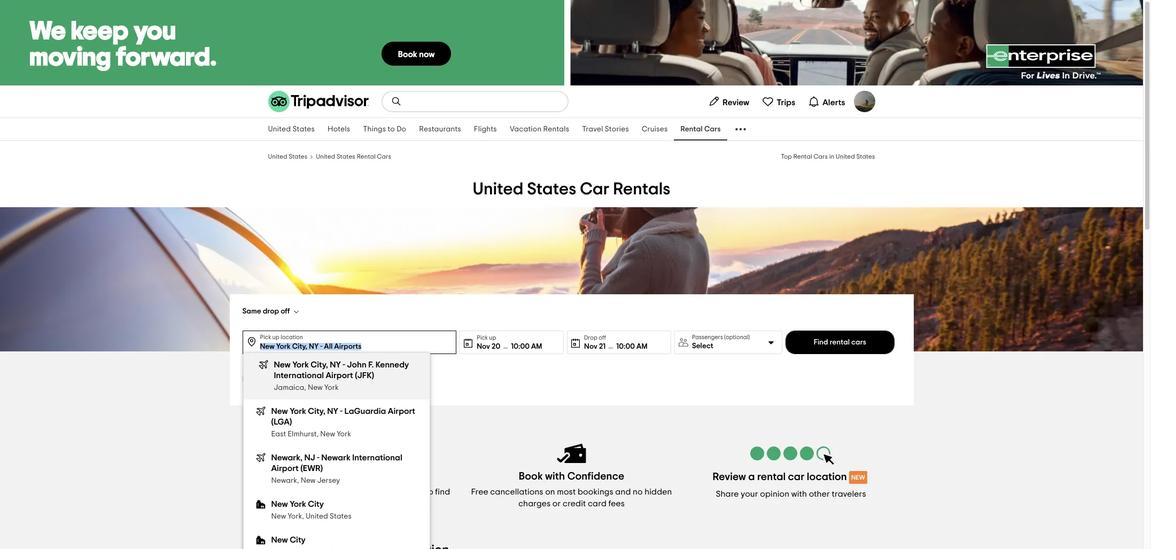 Task type: vqa. For each thing, say whether or not it's contained in the screenshot.
right Pick
yes



Task type: locate. For each thing, give the bounding box(es) containing it.
search image
[[391, 96, 402, 107]]

airport down john
[[326, 372, 353, 380]]

pick down same drop off
[[260, 335, 271, 341]]

york up york,
[[290, 501, 306, 509]]

right down worldwide
[[378, 500, 396, 509]]

am right the 20
[[532, 343, 543, 351]]

0 horizontal spatial car
[[337, 500, 351, 509]]

to
[[388, 126, 395, 133], [426, 488, 434, 497]]

nov down 'pick up'
[[477, 343, 490, 351]]

0 horizontal spatial am
[[532, 343, 543, 351]]

1 nov from the left
[[477, 343, 490, 351]]

10:00 am right 21
[[617, 343, 648, 351]]

right
[[317, 500, 335, 509], [378, 500, 396, 509]]

rental right top
[[794, 153, 813, 160]]

1 horizontal spatial rental
[[681, 126, 703, 133]]

0 vertical spatial newark,
[[271, 454, 303, 463]]

passengers (optional) select
[[692, 335, 750, 350]]

ny inside new york city, ny - john f. kennedy international airport (jfk) jamaica, new york
[[330, 361, 341, 370]]

1 horizontal spatial 10:00 am
[[617, 343, 648, 351]]

None search field
[[383, 92, 568, 111]]

newark, nj - newark international airport (ewr) newark, new jersey
[[271, 454, 403, 485]]

with down review a rental car location new
[[792, 490, 808, 499]]

free
[[471, 488, 489, 497]]

york up 30+
[[293, 361, 309, 370]]

0 horizontal spatial location
[[281, 335, 303, 341]]

10:00 am
[[511, 343, 543, 351], [617, 343, 648, 351]]

1 vertical spatial off
[[599, 335, 606, 341]]

1 horizontal spatial location
[[807, 472, 848, 483]]

0 horizontal spatial nov
[[477, 343, 490, 351]]

2 horizontal spatial airport
[[388, 408, 416, 416]]

1 horizontal spatial airport
[[326, 372, 353, 380]]

city
[[308, 501, 324, 509], [290, 536, 306, 545]]

2 pick from the left
[[477, 335, 488, 341]]

1 horizontal spatial 10:00
[[617, 343, 635, 351]]

on
[[546, 488, 556, 497]]

to left do on the left top
[[388, 126, 395, 133]]

select
[[692, 343, 714, 350]]

rental inside button
[[830, 339, 850, 347]]

- left john
[[343, 361, 346, 370]]

find rental cars button
[[786, 331, 895, 355]]

worldwide coverage
[[301, 472, 403, 482]]

1 up from the left
[[273, 335, 280, 341]]

up up the 20
[[489, 335, 496, 341]]

driver's age
[[243, 375, 286, 383]]

am right 21
[[637, 343, 648, 351]]

0 horizontal spatial up
[[273, 335, 280, 341]]

cars down review link
[[705, 126, 721, 133]]

a
[[749, 472, 755, 483]]

1 horizontal spatial pick
[[477, 335, 488, 341]]

2 10:00 from the left
[[617, 343, 635, 351]]

0 vertical spatial off
[[281, 308, 290, 316]]

share
[[716, 490, 739, 499]]

united states rental cars
[[316, 153, 392, 160]]

1 vertical spatial international
[[353, 454, 403, 463]]

cars left in at the top right
[[814, 153, 828, 160]]

international inside newark, nj - newark international airport (ewr) newark, new jersey
[[353, 454, 403, 463]]

airport
[[326, 372, 353, 380], [388, 408, 416, 416], [271, 465, 299, 473]]

2 vertical spatial -
[[317, 454, 320, 463]]

2 nov from the left
[[585, 343, 598, 351]]

new down the searching
[[271, 501, 288, 509]]

your
[[741, 490, 759, 499]]

no
[[633, 488, 643, 497]]

1 horizontal spatial with
[[792, 490, 808, 499]]

confidence
[[568, 472, 625, 482]]

0 vertical spatial rentals
[[544, 126, 570, 133]]

newark, up the searching
[[271, 478, 299, 485]]

rentals right car
[[614, 181, 671, 198]]

car
[[789, 472, 805, 483], [337, 500, 351, 509]]

location down same drop off
[[281, 335, 303, 341]]

the down 'over' at the left of page
[[303, 500, 315, 509]]

1 vertical spatial rentals
[[614, 181, 671, 198]]

rental down things
[[357, 153, 376, 160]]

21
[[599, 343, 606, 351]]

city inside new york city new york, united states
[[308, 501, 324, 509]]

york
[[293, 361, 309, 370], [325, 385, 339, 392], [290, 408, 306, 416], [337, 431, 351, 439], [290, 501, 306, 509]]

the right at at the left bottom of page
[[363, 500, 376, 509]]

nov
[[477, 343, 490, 351], [585, 343, 598, 351]]

ny left john
[[330, 361, 341, 370]]

other
[[810, 490, 831, 499]]

pick up location
[[260, 335, 303, 341]]

- left laguardia
[[340, 408, 343, 416]]

united states for top united states link
[[268, 126, 315, 133]]

0 vertical spatial international
[[274, 372, 324, 380]]

0 vertical spatial -
[[343, 361, 346, 370]]

nov for nov 20
[[477, 343, 490, 351]]

0 horizontal spatial off
[[281, 308, 290, 316]]

new city
[[271, 536, 306, 545]]

2 newark, from the top
[[271, 478, 299, 485]]

1 10:00 from the left
[[511, 343, 530, 351]]

- inside newark, nj - newark international airport (ewr) newark, new jersey
[[317, 454, 320, 463]]

drop
[[263, 308, 279, 316]]

-
[[343, 361, 346, 370], [340, 408, 343, 416], [317, 454, 320, 463]]

1 horizontal spatial rental
[[830, 339, 850, 347]]

1 vertical spatial newark,
[[271, 478, 299, 485]]

1 horizontal spatial the
[[363, 500, 376, 509]]

1 vertical spatial city,
[[308, 408, 326, 416]]

1 vertical spatial car
[[337, 500, 351, 509]]

city, up elmhurst,
[[308, 408, 326, 416]]

0 horizontal spatial the
[[303, 500, 315, 509]]

rental
[[830, 339, 850, 347], [758, 472, 786, 483]]

cars
[[852, 339, 867, 347]]

travel stories link
[[576, 118, 636, 141]]

newark, left nj
[[271, 454, 303, 463]]

10:00 am right the 20
[[511, 343, 543, 351]]

up down 'drop'
[[273, 335, 280, 341]]

1 pick from the left
[[260, 335, 271, 341]]

0 horizontal spatial international
[[274, 372, 324, 380]]

0 vertical spatial with
[[546, 472, 565, 482]]

- inside new york city, ny - john f. kennedy international airport (jfk) jamaica, new york
[[343, 361, 346, 370]]

city, for airport
[[311, 361, 328, 370]]

0 horizontal spatial 10:00
[[511, 343, 530, 351]]

york up (lga)
[[290, 408, 306, 416]]

pick
[[260, 335, 271, 341], [477, 335, 488, 341]]

0 vertical spatial rental
[[830, 339, 850, 347]]

rental right cruises at the right
[[681, 126, 703, 133]]

states
[[293, 126, 315, 133], [289, 153, 308, 160], [337, 153, 356, 160], [857, 153, 876, 160], [527, 181, 577, 198], [330, 513, 352, 521]]

city, left john
[[311, 361, 328, 370]]

kennedy
[[376, 361, 409, 370]]

am
[[532, 343, 543, 351], [637, 343, 648, 351]]

york up newark
[[337, 431, 351, 439]]

york inside new york city new york, united states
[[290, 501, 306, 509]]

united states link
[[262, 118, 321, 141], [268, 152, 308, 160]]

same
[[243, 308, 261, 316]]

0 horizontal spatial pick
[[260, 335, 271, 341]]

car
[[580, 181, 610, 198]]

1 10:00 am from the left
[[511, 343, 543, 351]]

0 vertical spatial car
[[789, 472, 805, 483]]

international up coverage
[[353, 454, 403, 463]]

pick up 'nov 20'
[[477, 335, 488, 341]]

1 vertical spatial ny
[[327, 408, 338, 416]]

new up 'over' at the left of page
[[301, 478, 316, 485]]

- inside new york city, ny - laguardia airport (lga) east elmhurst, new york
[[340, 408, 343, 416]]

0 vertical spatial city
[[308, 501, 324, 509]]

to left find
[[426, 488, 434, 497]]

1 united states from the top
[[268, 126, 315, 133]]

2 united states from the top
[[268, 153, 308, 160]]

0 vertical spatial airport
[[326, 372, 353, 380]]

things to do
[[363, 126, 407, 133]]

2 up from the left
[[489, 335, 496, 341]]

travel stories
[[583, 126, 629, 133]]

right down '60,000'
[[317, 500, 335, 509]]

airport up the searching
[[271, 465, 299, 473]]

1 horizontal spatial international
[[353, 454, 403, 463]]

passengers
[[692, 335, 724, 341]]

1 horizontal spatial nov
[[585, 343, 598, 351]]

travelers
[[832, 490, 867, 499]]

1 vertical spatial -
[[340, 408, 343, 416]]

airport right laguardia
[[388, 408, 416, 416]]

(optional)
[[725, 335, 750, 341]]

1 horizontal spatial right
[[378, 500, 396, 509]]

review
[[723, 98, 750, 107], [713, 472, 747, 483]]

1 vertical spatial united states
[[268, 153, 308, 160]]

restaurants link
[[413, 118, 468, 141]]

60,000
[[315, 488, 344, 497]]

1 vertical spatial with
[[792, 490, 808, 499]]

1 the from the left
[[303, 500, 315, 509]]

rental up the opinion
[[758, 472, 786, 483]]

cars
[[705, 126, 721, 133], [377, 153, 392, 160], [814, 153, 828, 160]]

off right 'drop'
[[281, 308, 290, 316]]

cruises link
[[636, 118, 675, 141]]

states inside new york city new york, united states
[[330, 513, 352, 521]]

am for 20
[[532, 343, 543, 351]]

jersey
[[317, 478, 340, 485]]

0 vertical spatial city,
[[311, 361, 328, 370]]

credit
[[563, 500, 586, 509]]

alerts
[[823, 98, 846, 107]]

find
[[436, 488, 450, 497]]

2 vertical spatial airport
[[271, 465, 299, 473]]

nov 21
[[585, 343, 606, 351]]

0 horizontal spatial to
[[388, 126, 395, 133]]

1 horizontal spatial to
[[426, 488, 434, 497]]

free cancellations on most bookings and no hidden charges or credit card fees
[[471, 488, 672, 509]]

1 vertical spatial to
[[426, 488, 434, 497]]

nov 20
[[477, 343, 501, 351]]

1 horizontal spatial am
[[637, 343, 648, 351]]

nov down drop
[[585, 343, 598, 351]]

review left trips link
[[723, 98, 750, 107]]

1 horizontal spatial city
[[308, 501, 324, 509]]

international up jamaica, on the bottom of page
[[274, 372, 324, 380]]

0 horizontal spatial rental
[[357, 153, 376, 160]]

10:00 right the 20
[[511, 343, 530, 351]]

am for 21
[[637, 343, 648, 351]]

cars down things to do
[[377, 153, 392, 160]]

city down york,
[[290, 536, 306, 545]]

international
[[274, 372, 324, 380], [353, 454, 403, 463]]

1 am from the left
[[532, 343, 543, 351]]

10:00 for 20
[[511, 343, 530, 351]]

0 horizontal spatial airport
[[271, 465, 299, 473]]

vacation rentals
[[510, 126, 570, 133]]

0 vertical spatial united states
[[268, 126, 315, 133]]

0 horizontal spatial right
[[317, 500, 335, 509]]

- right nj
[[317, 454, 320, 463]]

1 newark, from the top
[[271, 454, 303, 463]]

1 vertical spatial city
[[290, 536, 306, 545]]

drop off
[[585, 335, 606, 341]]

review up share
[[713, 472, 747, 483]]

ny left laguardia
[[327, 408, 338, 416]]

1 horizontal spatial up
[[489, 335, 496, 341]]

2 am from the left
[[637, 343, 648, 351]]

location up other
[[807, 472, 848, 483]]

searching over 60,000 locations worldwide to find you the right car at the right price
[[254, 488, 450, 509]]

city down 'over' at the left of page
[[308, 501, 324, 509]]

1 vertical spatial rental
[[758, 472, 786, 483]]

city, inside new york city, ny - laguardia airport (lga) east elmhurst, new york
[[308, 408, 326, 416]]

0 vertical spatial ny
[[330, 361, 341, 370]]

0 vertical spatial location
[[281, 335, 303, 341]]

travel
[[583, 126, 604, 133]]

ny inside new york city, ny - laguardia airport (lga) east elmhurst, new york
[[327, 408, 338, 416]]

1 horizontal spatial rentals
[[614, 181, 671, 198]]

bookings
[[578, 488, 614, 497]]

(jfk)
[[355, 372, 374, 380]]

1 vertical spatial review
[[713, 472, 747, 483]]

rentals right 'vacation'
[[544, 126, 570, 133]]

united states
[[268, 126, 315, 133], [268, 153, 308, 160]]

top rental cars in united states
[[782, 153, 876, 160]]

rental right find
[[830, 339, 850, 347]]

1 vertical spatial airport
[[388, 408, 416, 416]]

2 right from the left
[[378, 500, 396, 509]]

with
[[546, 472, 565, 482], [792, 490, 808, 499]]

with up on
[[546, 472, 565, 482]]

to inside searching over 60,000 locations worldwide to find you the right car at the right price
[[426, 488, 434, 497]]

10:00 for 21
[[617, 343, 635, 351]]

city,
[[311, 361, 328, 370], [308, 408, 326, 416]]

car up share your opinion with other travelers
[[789, 472, 805, 483]]

0 vertical spatial to
[[388, 126, 395, 133]]

pick for nov 21
[[477, 335, 488, 341]]

0 vertical spatial review
[[723, 98, 750, 107]]

0 horizontal spatial 10:00 am
[[511, 343, 543, 351]]

10:00 right 21
[[617, 343, 635, 351]]

2 10:00 am from the left
[[617, 343, 648, 351]]

airport inside new york city, ny - john f. kennedy international airport (jfk) jamaica, new york
[[326, 372, 353, 380]]

car left at at the left bottom of page
[[337, 500, 351, 509]]

new york city, ny - john f. kennedy international airport (jfk) jamaica, new york
[[274, 361, 409, 392]]

city, inside new york city, ny - john f. kennedy international airport (jfk) jamaica, new york
[[311, 361, 328, 370]]

off up 21
[[599, 335, 606, 341]]



Task type: describe. For each thing, give the bounding box(es) containing it.
new up 'age'
[[274, 361, 291, 370]]

up for nov 21
[[489, 335, 496, 341]]

advertisement region
[[0, 0, 1144, 86]]

pick up
[[477, 335, 496, 341]]

airport inside new york city, ny - laguardia airport (lga) east elmhurst, new york
[[388, 408, 416, 416]]

review a rental car location new
[[713, 472, 866, 483]]

flights link
[[468, 118, 504, 141]]

united states for bottom united states link
[[268, 153, 308, 160]]

to inside 'things to do' link
[[388, 126, 395, 133]]

1 vertical spatial united states link
[[268, 152, 308, 160]]

f.
[[369, 361, 374, 370]]

worldwide
[[384, 488, 424, 497]]

ny for john
[[330, 361, 341, 370]]

1 horizontal spatial off
[[599, 335, 606, 341]]

(ewr)
[[301, 465, 323, 473]]

you
[[286, 500, 301, 509]]

driver's
[[243, 375, 269, 383]]

0 horizontal spatial with
[[546, 472, 565, 482]]

or
[[553, 500, 561, 509]]

york for laguardia
[[290, 408, 306, 416]]

elmhurst,
[[288, 431, 319, 439]]

book with confidence
[[519, 472, 625, 482]]

jamaica,
[[274, 385, 306, 392]]

do
[[397, 126, 407, 133]]

1 right from the left
[[317, 500, 335, 509]]

international inside new york city, ny - john f. kennedy international airport (jfk) jamaica, new york
[[274, 372, 324, 380]]

30+
[[295, 375, 307, 383]]

review for review a rental car location new
[[713, 472, 747, 483]]

review link
[[704, 91, 754, 112]]

york up new york city, ny - laguardia airport (lga) east elmhurst, new york
[[325, 385, 339, 392]]

age
[[271, 375, 286, 383]]

most
[[557, 488, 576, 497]]

up for drop off
[[273, 335, 280, 341]]

nj
[[305, 454, 315, 463]]

new left york,
[[271, 513, 286, 521]]

new right elmhurst,
[[320, 431, 335, 439]]

vacation
[[510, 126, 542, 133]]

fees
[[609, 500, 625, 509]]

0 vertical spatial united states link
[[262, 118, 321, 141]]

york for united
[[290, 501, 306, 509]]

book
[[519, 472, 543, 482]]

card
[[588, 500, 607, 509]]

and
[[616, 488, 631, 497]]

coverage
[[355, 472, 403, 482]]

rental cars
[[681, 126, 721, 133]]

united states car rentals
[[473, 181, 671, 198]]

10:00 am for nov 21
[[617, 343, 648, 351]]

car inside searching over 60,000 locations worldwide to find you the right car at the right price
[[337, 500, 351, 509]]

2 horizontal spatial rental
[[794, 153, 813, 160]]

vacation rentals link
[[504, 118, 576, 141]]

City or Airport text field
[[260, 332, 452, 353]]

cruises
[[642, 126, 668, 133]]

drop
[[585, 335, 598, 341]]

find rental cars
[[814, 339, 867, 347]]

2 the from the left
[[363, 500, 376, 509]]

0 horizontal spatial cars
[[377, 153, 392, 160]]

york,
[[288, 513, 304, 521]]

alerts link
[[804, 91, 850, 112]]

restaurants
[[419, 126, 461, 133]]

20
[[492, 343, 501, 351]]

10:00 am for nov 20
[[511, 343, 543, 351]]

tripadvisor image
[[268, 91, 369, 112]]

ny for laguardia
[[327, 408, 338, 416]]

hotels link
[[321, 118, 357, 141]]

0 horizontal spatial city
[[290, 536, 306, 545]]

new up (lga)
[[271, 408, 288, 416]]

1 vertical spatial location
[[807, 472, 848, 483]]

top
[[782, 153, 792, 160]]

0 horizontal spatial rental
[[758, 472, 786, 483]]

same drop off
[[243, 308, 290, 316]]

new york city new york, united states
[[271, 501, 352, 521]]

trips link
[[758, 91, 800, 112]]

john
[[347, 361, 367, 370]]

airport inside newark, nj - newark international airport (ewr) newark, new jersey
[[271, 465, 299, 473]]

charges
[[519, 500, 551, 509]]

united inside new york city new york, united states
[[306, 513, 328, 521]]

profile picture image
[[854, 91, 876, 112]]

1 horizontal spatial car
[[789, 472, 805, 483]]

find
[[814, 339, 829, 347]]

- for john
[[343, 361, 346, 370]]

(lga)
[[271, 418, 292, 427]]

things to do link
[[357, 118, 413, 141]]

trips
[[777, 98, 796, 107]]

new down york,
[[271, 536, 288, 545]]

share your opinion with other travelers
[[716, 490, 867, 499]]

new inside newark, nj - newark international airport (ewr) newark, new jersey
[[301, 478, 316, 485]]

in
[[830, 153, 835, 160]]

new right jamaica, on the bottom of page
[[308, 385, 323, 392]]

worldwide
[[301, 472, 353, 482]]

at
[[353, 500, 361, 509]]

pick for drop off
[[260, 335, 271, 341]]

review for review
[[723, 98, 750, 107]]

east
[[271, 431, 286, 439]]

over
[[296, 488, 313, 497]]

2 horizontal spatial cars
[[814, 153, 828, 160]]

york for john
[[293, 361, 309, 370]]

new york city, ny - laguardia airport (lga) east elmhurst, new york
[[271, 408, 416, 439]]

searching
[[254, 488, 294, 497]]

rental cars link
[[675, 118, 728, 141]]

cancellations
[[491, 488, 544, 497]]

stories
[[605, 126, 629, 133]]

hidden
[[645, 488, 672, 497]]

flights
[[474, 126, 497, 133]]

new
[[852, 475, 866, 481]]

city, for elmhurst,
[[308, 408, 326, 416]]

opinion
[[761, 490, 790, 499]]

0 horizontal spatial rentals
[[544, 126, 570, 133]]

- for laguardia
[[340, 408, 343, 416]]

1 horizontal spatial cars
[[705, 126, 721, 133]]

newark
[[322, 454, 351, 463]]

laguardia
[[345, 408, 386, 416]]

things
[[363, 126, 386, 133]]

hotels
[[328, 126, 350, 133]]

locations
[[345, 488, 382, 497]]

nov for nov 21
[[585, 343, 598, 351]]



